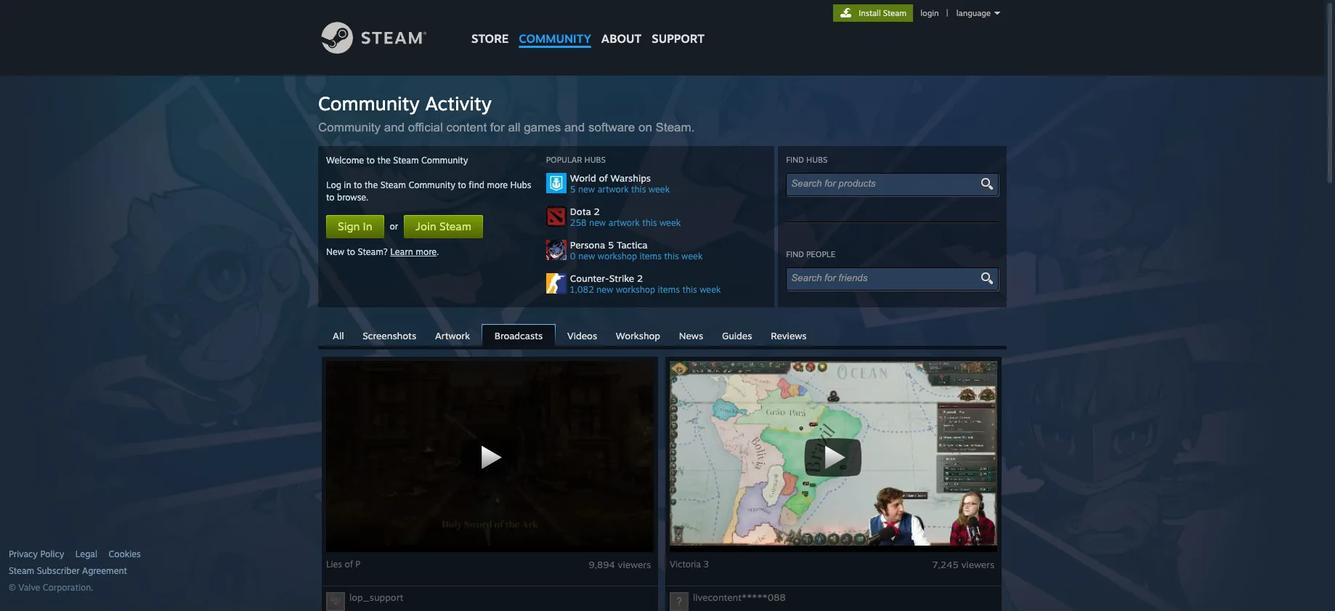 Task type: locate. For each thing, give the bounding box(es) containing it.
items inside persona 5 tactica 0 new workshop items this week
[[640, 251, 662, 262]]

new inside persona 5 tactica 0 new workshop items this week
[[578, 251, 595, 262]]

the up browse.
[[365, 179, 378, 190]]

steam down the welcome to the steam community
[[381, 179, 406, 190]]

all
[[333, 330, 344, 342]]

in
[[344, 179, 351, 190]]

0 horizontal spatial hubs
[[511, 179, 531, 190]]

agreement
[[82, 565, 127, 576]]

new right 258
[[589, 217, 606, 228]]

counter-strike 2 1,082 new workshop items this week
[[570, 272, 721, 295]]

artwork up dota 2 258 new artwork this week
[[598, 184, 629, 195]]

privacy policy
[[9, 549, 64, 559]]

this inside dota 2 258 new artwork this week
[[642, 217, 657, 228]]

None text field
[[791, 178, 982, 189], [791, 272, 982, 283], [791, 178, 982, 189], [791, 272, 982, 283]]

1 horizontal spatial and
[[564, 121, 585, 134]]

steam inside log in to the steam community to find more hubs to browse.
[[381, 179, 406, 190]]

sign in link
[[326, 215, 384, 238]]

to right welcome
[[367, 155, 375, 166]]

viewers for 9,894
[[618, 559, 651, 570]]

this up news link
[[683, 284, 697, 295]]

0 horizontal spatial viewers
[[618, 559, 651, 570]]

artwork link
[[428, 325, 477, 345]]

screenshots
[[363, 330, 416, 342]]

legal link
[[75, 549, 97, 560]]

new right 1,082
[[597, 284, 614, 295]]

videos
[[567, 330, 597, 342]]

0 vertical spatial hubs
[[585, 155, 606, 165]]

viewers right 9,894
[[618, 559, 651, 570]]

0 vertical spatial find
[[786, 155, 804, 165]]

videos link
[[560, 325, 605, 345]]

find
[[786, 155, 804, 165], [786, 249, 804, 259]]

new inside counter-strike 2 1,082 new workshop items this week
[[597, 284, 614, 295]]

0 horizontal spatial more
[[416, 246, 437, 257]]

p
[[356, 559, 361, 570]]

activity
[[425, 92, 492, 115]]

0 vertical spatial items
[[640, 251, 662, 262]]

steam right join
[[440, 219, 472, 233]]

new right 0
[[578, 251, 595, 262]]

2 viewers from the left
[[962, 559, 995, 570]]

join
[[416, 219, 436, 233]]

find hubs
[[786, 155, 828, 165]]

workshop down persona 5 tactica 0 new workshop items this week
[[616, 284, 655, 295]]

0 vertical spatial 2
[[594, 206, 600, 217]]

.
[[437, 246, 439, 257]]

of for lies
[[345, 559, 353, 570]]

login
[[921, 8, 939, 18]]

week up news link
[[700, 284, 721, 295]]

258
[[570, 217, 587, 228]]

workshop up strike
[[598, 251, 637, 262]]

lop_support link
[[350, 591, 404, 603]]

new up dota
[[578, 184, 595, 195]]

0 vertical spatial artwork
[[598, 184, 629, 195]]

about
[[602, 31, 642, 46]]

week up counter-strike 2 link
[[682, 251, 703, 262]]

join steam link
[[404, 215, 483, 238]]

5 inside world of warships 5 new artwork this week
[[570, 184, 576, 195]]

|
[[947, 8, 949, 18]]

viewers right 7,245 at the right of page
[[962, 559, 995, 570]]

more right find
[[487, 179, 508, 190]]

guides link
[[715, 325, 760, 345]]

find left people
[[786, 249, 804, 259]]

1 horizontal spatial viewers
[[962, 559, 995, 570]]

1 vertical spatial of
[[345, 559, 353, 570]]

install steam
[[859, 8, 907, 18]]

items for 2
[[658, 284, 680, 295]]

about link
[[596, 0, 647, 49]]

this up tactica
[[642, 217, 657, 228]]

new inside world of warships 5 new artwork this week
[[578, 184, 595, 195]]

learn
[[390, 246, 413, 257]]

new for persona
[[578, 251, 595, 262]]

workshop inside persona 5 tactica 0 new workshop items this week
[[598, 251, 637, 262]]

0 horizontal spatial of
[[345, 559, 353, 570]]

steam for join steam
[[440, 219, 472, 233]]

steam down official
[[393, 155, 419, 166]]

and
[[384, 121, 405, 134], [564, 121, 585, 134]]

and right the games
[[564, 121, 585, 134]]

0 vertical spatial of
[[599, 172, 608, 184]]

items inside counter-strike 2 1,082 new workshop items this week
[[658, 284, 680, 295]]

the inside log in to the steam community to find more hubs to browse.
[[365, 179, 378, 190]]

this up counter-strike 2 link
[[664, 251, 679, 262]]

2 right strike
[[637, 272, 643, 284]]

steam down privacy
[[9, 565, 34, 576]]

1 vertical spatial hubs
[[511, 179, 531, 190]]

5 up dota
[[570, 184, 576, 195]]

5 left tactica
[[608, 239, 614, 251]]

lop_support
[[350, 591, 404, 603]]

viewers
[[618, 559, 651, 570], [962, 559, 995, 570]]

of left p
[[345, 559, 353, 570]]

welcome
[[326, 155, 364, 166]]

or
[[390, 221, 398, 232]]

find people
[[786, 249, 836, 259]]

steam?
[[358, 246, 388, 257]]

week up dota 2 link
[[649, 184, 670, 195]]

1 vertical spatial the
[[365, 179, 378, 190]]

0 horizontal spatial 2
[[594, 206, 600, 217]]

content
[[446, 121, 487, 134]]

hubs
[[807, 155, 828, 165]]

of inside world of warships 5 new artwork this week
[[599, 172, 608, 184]]

the right welcome
[[377, 155, 391, 166]]

1 horizontal spatial 5
[[608, 239, 614, 251]]

1 find from the top
[[786, 155, 804, 165]]

1 vertical spatial workshop
[[616, 284, 655, 295]]

workshop for tactica
[[598, 251, 637, 262]]

1 vertical spatial find
[[786, 249, 804, 259]]

of
[[599, 172, 608, 184], [345, 559, 353, 570]]

new for world
[[578, 184, 595, 195]]

1 vertical spatial items
[[658, 284, 680, 295]]

privacy
[[9, 549, 38, 559]]

and left official
[[384, 121, 405, 134]]

5 inside persona 5 tactica 0 new workshop items this week
[[608, 239, 614, 251]]

2 find from the top
[[786, 249, 804, 259]]

0 vertical spatial more
[[487, 179, 508, 190]]

log in to the steam community to find more hubs to browse.
[[326, 179, 531, 203]]

reviews link
[[764, 325, 814, 345]]

steam inside cookies steam subscriber agreement © valve corporation.
[[9, 565, 34, 576]]

subscriber
[[37, 565, 80, 576]]

livecontent*****088 link
[[693, 591, 786, 603]]

workshop inside counter-strike 2 1,082 new workshop items this week
[[616, 284, 655, 295]]

hubs
[[585, 155, 606, 165], [511, 179, 531, 190]]

persona
[[570, 239, 605, 251]]

2 inside counter-strike 2 1,082 new workshop items this week
[[637, 272, 643, 284]]

1 horizontal spatial 2
[[637, 272, 643, 284]]

dota 2 258 new artwork this week
[[570, 206, 681, 228]]

hubs up the world
[[585, 155, 606, 165]]

this up dota 2 258 new artwork this week
[[631, 184, 646, 195]]

reviews
[[771, 330, 807, 342]]

this
[[631, 184, 646, 195], [642, 217, 657, 228], [664, 251, 679, 262], [683, 284, 697, 295]]

for
[[490, 121, 505, 134]]

workshop
[[598, 251, 637, 262], [616, 284, 655, 295]]

1 horizontal spatial hubs
[[585, 155, 606, 165]]

persona 5 tactica link
[[570, 239, 766, 251]]

items up counter-strike 2 1,082 new workshop items this week
[[640, 251, 662, 262]]

steam right install
[[883, 8, 907, 18]]

counter-
[[570, 272, 610, 284]]

community up join
[[409, 179, 455, 190]]

of right the world
[[599, 172, 608, 184]]

counter-strike 2 link
[[570, 272, 766, 284]]

install
[[859, 8, 881, 18]]

1 horizontal spatial more
[[487, 179, 508, 190]]

find left hubs
[[786, 155, 804, 165]]

week up persona 5 tactica link
[[660, 217, 681, 228]]

1 vertical spatial 5
[[608, 239, 614, 251]]

0 horizontal spatial 5
[[570, 184, 576, 195]]

community
[[318, 92, 420, 115], [318, 121, 381, 134], [421, 155, 468, 166], [409, 179, 455, 190]]

popular hubs
[[546, 155, 606, 165]]

this inside persona 5 tactica 0 new workshop items this week
[[664, 251, 679, 262]]

1 vertical spatial artwork
[[609, 217, 640, 228]]

1 vertical spatial 2
[[637, 272, 643, 284]]

language
[[957, 8, 991, 18]]

community up welcome
[[318, 121, 381, 134]]

cookies steam subscriber agreement © valve corporation.
[[9, 549, 141, 593]]

2 right dota
[[594, 206, 600, 217]]

0 horizontal spatial and
[[384, 121, 405, 134]]

0 vertical spatial 5
[[570, 184, 576, 195]]

world of warships link
[[570, 172, 766, 184]]

5
[[570, 184, 576, 195], [608, 239, 614, 251]]

screenshots link
[[355, 325, 424, 345]]

None image field
[[979, 177, 995, 190], [979, 272, 995, 285], [979, 177, 995, 190], [979, 272, 995, 285]]

people
[[807, 249, 836, 259]]

workshop link
[[609, 325, 668, 345]]

news
[[679, 330, 703, 342]]

items down persona 5 tactica link
[[658, 284, 680, 295]]

1 horizontal spatial of
[[599, 172, 608, 184]]

hubs inside log in to the steam community to find more hubs to browse.
[[511, 179, 531, 190]]

community up log in to the steam community to find more hubs to browse.
[[421, 155, 468, 166]]

1 viewers from the left
[[618, 559, 651, 570]]

to left find
[[458, 179, 466, 190]]

0 vertical spatial workshop
[[598, 251, 637, 262]]

more
[[487, 179, 508, 190], [416, 246, 437, 257]]

week inside world of warships 5 new artwork this week
[[649, 184, 670, 195]]

hubs right find
[[511, 179, 531, 190]]

find for find people
[[786, 249, 804, 259]]

more right learn
[[416, 246, 437, 257]]

0 vertical spatial the
[[377, 155, 391, 166]]

artwork up tactica
[[609, 217, 640, 228]]

dota
[[570, 206, 591, 217]]



Task type: describe. For each thing, give the bounding box(es) containing it.
install steam link
[[834, 4, 913, 22]]

9,894
[[589, 559, 615, 570]]

policy
[[40, 549, 64, 559]]

games
[[524, 121, 561, 134]]

week inside counter-strike 2 1,082 new workshop items this week
[[700, 284, 721, 295]]

community link
[[514, 0, 596, 53]]

guides
[[722, 330, 752, 342]]

persona 5 tactica 0 new workshop items this week
[[570, 239, 703, 262]]

store link
[[466, 0, 514, 53]]

software
[[589, 121, 635, 134]]

broadcasts
[[495, 330, 543, 342]]

community
[[519, 31, 591, 46]]

log
[[326, 179, 341, 190]]

victoria
[[670, 559, 701, 570]]

new to steam? learn more .
[[326, 246, 439, 257]]

new
[[326, 246, 345, 257]]

1 vertical spatial more
[[416, 246, 437, 257]]

of for world
[[599, 172, 608, 184]]

sign
[[338, 219, 360, 233]]

workshop for 2
[[616, 284, 655, 295]]

world
[[570, 172, 596, 184]]

more inside log in to the steam community to find more hubs to browse.
[[487, 179, 508, 190]]

community inside log in to the steam community to find more hubs to browse.
[[409, 179, 455, 190]]

this inside counter-strike 2 1,082 new workshop items this week
[[683, 284, 697, 295]]

news link
[[672, 325, 711, 345]]

1 and from the left
[[384, 121, 405, 134]]

to down log
[[326, 192, 335, 203]]

support
[[652, 31, 705, 46]]

welcome to the steam community
[[326, 155, 468, 166]]

broadcasts link
[[482, 324, 556, 347]]

official
[[408, 121, 443, 134]]

week inside dota 2 258 new artwork this week
[[660, 217, 681, 228]]

community activity community and official content for all games and software on steam.
[[318, 92, 702, 134]]

new inside dota 2 258 new artwork this week
[[589, 217, 606, 228]]

week inside persona 5 tactica 0 new workshop items this week
[[682, 251, 703, 262]]

items for tactica
[[640, 251, 662, 262]]

workshop
[[616, 330, 661, 342]]

all link
[[326, 325, 351, 345]]

browse.
[[337, 192, 369, 203]]

artwork inside world of warships 5 new artwork this week
[[598, 184, 629, 195]]

strike
[[610, 272, 634, 284]]

privacy policy link
[[9, 549, 64, 560]]

livecontent*****088
[[693, 591, 786, 603]]

0
[[570, 251, 576, 262]]

7,245
[[933, 559, 959, 570]]

find for find hubs
[[786, 155, 804, 165]]

dota 2 link
[[570, 206, 766, 217]]

join steam
[[416, 219, 472, 233]]

new for counter-
[[597, 284, 614, 295]]

community up official
[[318, 92, 420, 115]]

cookies link
[[109, 549, 141, 560]]

login | language
[[921, 8, 991, 18]]

2 inside dota 2 258 new artwork this week
[[594, 206, 600, 217]]

steam subscriber agreement link
[[9, 565, 315, 577]]

corporation.
[[43, 582, 93, 593]]

2 and from the left
[[564, 121, 585, 134]]

victoria 3
[[670, 559, 709, 570]]

this inside world of warships 5 new artwork this week
[[631, 184, 646, 195]]

popular
[[546, 155, 582, 165]]

warships
[[611, 172, 651, 184]]

valve
[[18, 582, 40, 593]]

lies
[[326, 559, 342, 570]]

artwork inside dota 2 258 new artwork this week
[[609, 217, 640, 228]]

learn more link
[[390, 246, 437, 257]]

steam for install steam
[[883, 8, 907, 18]]

3
[[704, 559, 709, 570]]

on
[[639, 121, 652, 134]]

steam for cookies steam subscriber agreement © valve corporation.
[[9, 565, 34, 576]]

login link
[[918, 8, 942, 18]]

viewers for 7,245
[[962, 559, 995, 570]]

all
[[508, 121, 521, 134]]

to right "in"
[[354, 179, 362, 190]]

store
[[472, 31, 509, 46]]

cookies
[[109, 549, 141, 559]]

to right new
[[347, 246, 355, 257]]

artwork
[[435, 330, 470, 342]]

1,082
[[570, 284, 594, 295]]

world of warships 5 new artwork this week
[[570, 172, 670, 195]]

tactica
[[617, 239, 648, 251]]

©
[[9, 582, 16, 593]]

7,245 viewers
[[933, 559, 998, 570]]

support link
[[647, 0, 710, 49]]

9,894 viewers
[[589, 559, 654, 570]]

legal
[[75, 549, 97, 559]]



Task type: vqa. For each thing, say whether or not it's contained in the screenshot.
workshop for 2
yes



